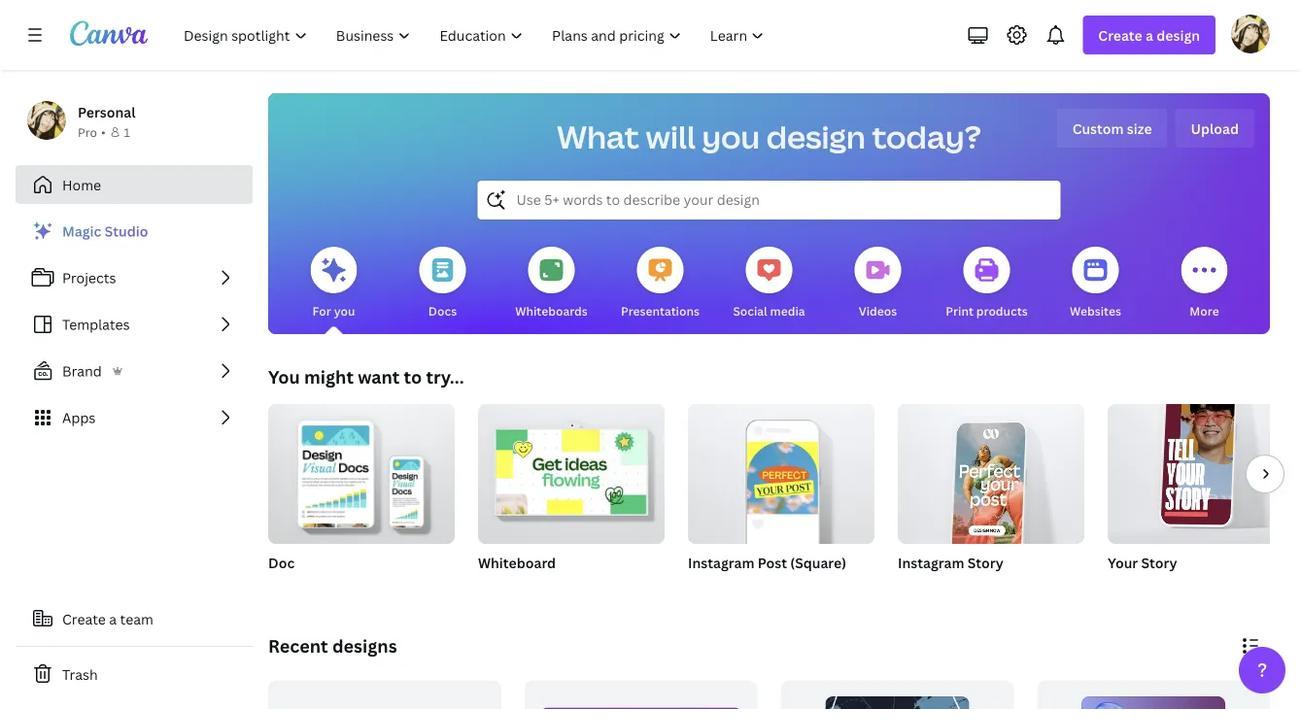 Task type: locate. For each thing, give the bounding box(es) containing it.
story for instagram story
[[968, 553, 1004, 572]]

design left the stephanie aranda image
[[1157, 26, 1200, 44]]

design
[[1157, 26, 1200, 44], [766, 116, 866, 158]]

a left team
[[109, 610, 117, 628]]

create up custom size
[[1098, 26, 1142, 44]]

custom size
[[1072, 119, 1152, 137]]

1 horizontal spatial you
[[702, 116, 760, 158]]

1 vertical spatial a
[[109, 610, 117, 628]]

you might want to try...
[[268, 365, 464, 389]]

1080 left ×
[[688, 579, 717, 595]]

magic studio link
[[16, 212, 253, 251]]

you inside 'button'
[[334, 303, 355, 319]]

1 horizontal spatial story
[[1141, 553, 1177, 572]]

0 horizontal spatial 1080
[[688, 579, 717, 595]]

0 horizontal spatial a
[[109, 610, 117, 628]]

whiteboards button
[[515, 233, 588, 334]]

(square)
[[790, 553, 846, 572]]

print products
[[946, 303, 1028, 319]]

list containing magic studio
[[16, 212, 253, 437]]

design up search search field at the top of the page
[[766, 116, 866, 158]]

personal
[[78, 103, 135, 121]]

1 vertical spatial you
[[334, 303, 355, 319]]

create left team
[[62, 610, 106, 628]]

size
[[1127, 119, 1152, 137]]

what
[[557, 116, 639, 158]]

1 story from the left
[[968, 553, 1004, 572]]

design inside create a design dropdown button
[[1157, 26, 1200, 44]]

1 horizontal spatial create
[[1098, 26, 1142, 44]]

videos button
[[855, 233, 901, 334]]

what will you design today?
[[557, 116, 981, 158]]

upload button
[[1175, 109, 1254, 148]]

0 horizontal spatial story
[[968, 553, 1004, 572]]

instagram for instagram story
[[898, 553, 964, 572]]

2 story from the left
[[1141, 553, 1177, 572]]

instagram story
[[898, 553, 1004, 572]]

brand
[[62, 362, 102, 380]]

you
[[702, 116, 760, 158], [334, 303, 355, 319]]

more
[[1190, 303, 1219, 319]]

1080 right ×
[[729, 579, 758, 595]]

0 vertical spatial a
[[1146, 26, 1153, 44]]

0 horizontal spatial create
[[62, 610, 106, 628]]

might
[[304, 365, 354, 389]]

list
[[16, 212, 253, 437]]

create a team
[[62, 610, 153, 628]]

px
[[761, 579, 774, 595]]

whiteboards
[[515, 303, 588, 319]]

top level navigation element
[[171, 16, 781, 54]]

recent designs
[[268, 634, 397, 658]]

create for create a design
[[1098, 26, 1142, 44]]

custom size button
[[1057, 109, 1168, 148]]

1 horizontal spatial instagram
[[898, 553, 964, 572]]

doc
[[268, 553, 295, 572]]

1 horizontal spatial a
[[1146, 26, 1153, 44]]

story inside group
[[968, 553, 1004, 572]]

docs button
[[419, 233, 466, 334]]

templates link
[[16, 305, 253, 344]]

group for instagram story
[[898, 396, 1084, 556]]

home link
[[16, 165, 253, 204]]

create inside dropdown button
[[1098, 26, 1142, 44]]

0 vertical spatial design
[[1157, 26, 1200, 44]]

story for your story
[[1141, 553, 1177, 572]]

whiteboard group
[[478, 396, 665, 597]]

group
[[1108, 393, 1294, 544], [268, 396, 455, 544], [478, 396, 665, 544], [688, 396, 875, 544], [898, 396, 1084, 556]]

story inside group
[[1141, 553, 1177, 572]]

create inside button
[[62, 610, 106, 628]]

1 horizontal spatial design
[[1157, 26, 1200, 44]]

social media button
[[733, 233, 805, 334]]

you
[[268, 365, 300, 389]]

0 horizontal spatial instagram
[[688, 553, 754, 572]]

you right for
[[334, 303, 355, 319]]

2 instagram from the left
[[898, 553, 964, 572]]

a inside dropdown button
[[1146, 26, 1153, 44]]

your story group
[[1108, 393, 1294, 597]]

0 horizontal spatial you
[[334, 303, 355, 319]]

1 vertical spatial create
[[62, 610, 106, 628]]

a
[[1146, 26, 1153, 44], [109, 610, 117, 628]]

a up 'size'
[[1146, 26, 1153, 44]]

1 instagram from the left
[[688, 553, 754, 572]]

0 vertical spatial create
[[1098, 26, 1142, 44]]

team
[[120, 610, 153, 628]]

your story
[[1108, 553, 1177, 572]]

create
[[1098, 26, 1142, 44], [62, 610, 106, 628]]

unlimited
[[478, 579, 533, 595]]

whiteboard
[[478, 553, 556, 572]]

group for instagram post (square)
[[688, 396, 875, 544]]

presentations button
[[621, 233, 700, 334]]

trash
[[62, 665, 98, 684]]

designs
[[332, 634, 397, 658]]

you right will
[[702, 116, 760, 158]]

instagram inside instagram post (square) 1080 × 1080 px
[[688, 553, 754, 572]]

1 vertical spatial design
[[766, 116, 866, 158]]

create for create a team
[[62, 610, 106, 628]]

story
[[968, 553, 1004, 572], [1141, 553, 1177, 572]]

1
[[124, 124, 130, 140]]

1080
[[688, 579, 717, 595], [729, 579, 758, 595]]

social media
[[733, 303, 805, 319]]

None search field
[[478, 181, 1061, 220]]

a inside button
[[109, 610, 117, 628]]

instagram
[[688, 553, 754, 572], [898, 553, 964, 572]]

1 horizontal spatial 1080
[[729, 579, 758, 595]]

instagram post (square) group
[[688, 396, 875, 597]]

home
[[62, 175, 101, 194]]

group for your story
[[1108, 393, 1294, 544]]



Task type: describe. For each thing, give the bounding box(es) containing it.
to
[[404, 365, 422, 389]]

apps link
[[16, 398, 253, 437]]

your
[[1108, 553, 1138, 572]]

post
[[758, 553, 787, 572]]

brand link
[[16, 352, 253, 391]]

magic
[[62, 222, 101, 240]]

recent
[[268, 634, 328, 658]]

print products button
[[946, 233, 1028, 334]]

instagram for instagram post (square) 1080 × 1080 px
[[688, 553, 754, 572]]

create a design
[[1098, 26, 1200, 44]]

today?
[[872, 116, 981, 158]]

a for team
[[109, 610, 117, 628]]

presentations
[[621, 303, 700, 319]]

pro •
[[78, 124, 105, 140]]

trash link
[[16, 655, 253, 694]]

doc group
[[268, 396, 455, 597]]

projects link
[[16, 258, 253, 297]]

custom
[[1072, 119, 1124, 137]]

magic studio
[[62, 222, 148, 240]]

media
[[770, 303, 805, 319]]

instagram post (square) 1080 × 1080 px
[[688, 553, 846, 595]]

a for design
[[1146, 26, 1153, 44]]

products
[[976, 303, 1028, 319]]

print
[[946, 303, 974, 319]]

more button
[[1181, 233, 1228, 334]]

websites
[[1070, 303, 1121, 319]]

docs
[[428, 303, 457, 319]]

will
[[646, 116, 696, 158]]

try...
[[426, 365, 464, 389]]

create a team button
[[16, 600, 253, 638]]

studio
[[105, 222, 148, 240]]

whiteboard unlimited
[[478, 553, 556, 595]]

1 1080 from the left
[[688, 579, 717, 595]]

pro
[[78, 124, 97, 140]]

upload
[[1191, 119, 1239, 137]]

Search search field
[[516, 182, 1022, 219]]

for
[[313, 303, 331, 319]]

websites button
[[1070, 233, 1121, 334]]

1080 × 1080 px button
[[688, 577, 794, 597]]

for you
[[313, 303, 355, 319]]

apps
[[62, 409, 96, 427]]

want
[[358, 365, 400, 389]]

social
[[733, 303, 767, 319]]

×
[[720, 579, 726, 595]]

instagram story group
[[898, 396, 1084, 597]]

stephanie aranda image
[[1231, 14, 1270, 53]]

videos
[[859, 303, 897, 319]]

templates
[[62, 315, 130, 334]]

for you button
[[310, 233, 357, 334]]

2 1080 from the left
[[729, 579, 758, 595]]

•
[[101, 124, 105, 140]]

0 horizontal spatial design
[[766, 116, 866, 158]]

0 vertical spatial you
[[702, 116, 760, 158]]

projects
[[62, 269, 116, 287]]

create a design button
[[1083, 16, 1216, 54]]



Task type: vqa. For each thing, say whether or not it's contained in the screenshot.
list containing Magic Studio
yes



